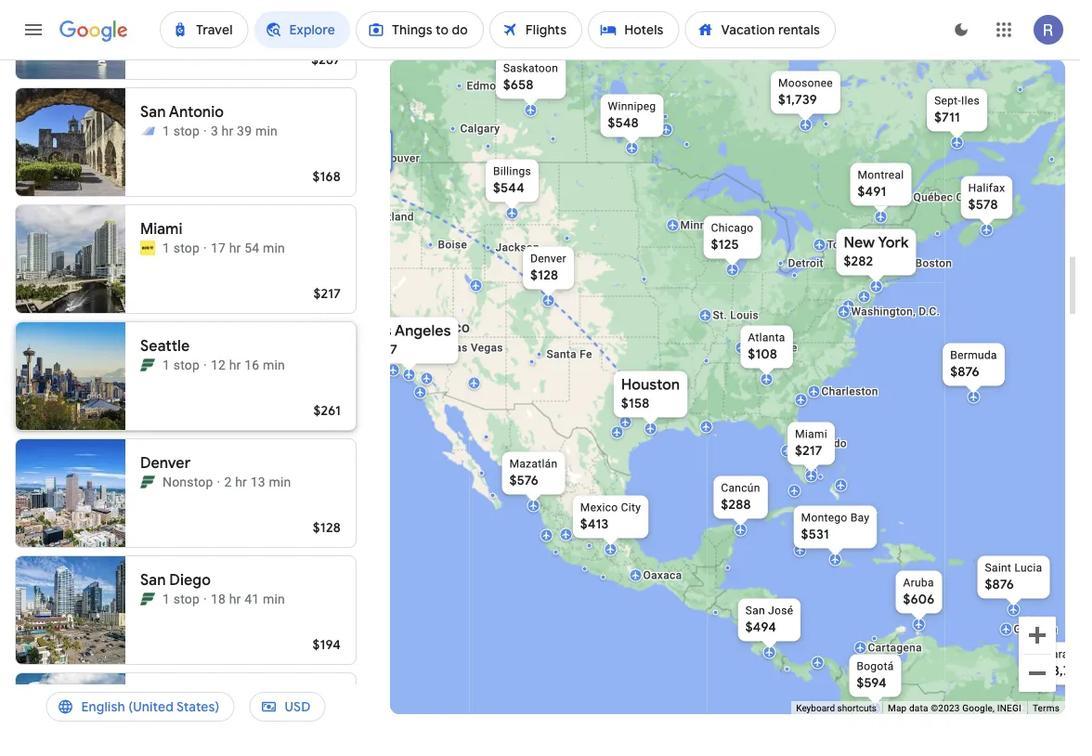 Task type: vqa. For each thing, say whether or not it's contained in the screenshot.
Miami
yes



Task type: locate. For each thing, give the bounding box(es) containing it.
876 us dollars text field down bermuda
[[950, 364, 980, 380]]

0 vertical spatial 128 us dollars text field
[[530, 267, 558, 284]]

francisco
[[403, 319, 470, 336]]

$606
[[903, 591, 935, 608]]

frontier image for denver
[[140, 475, 155, 489]]

2 1 from the top
[[163, 240, 170, 255]]

1 vertical spatial $128
[[313, 519, 341, 536]]

0 horizontal spatial 128 us dollars text field
[[313, 519, 341, 536]]

876 US dollars text field
[[950, 364, 980, 380], [985, 576, 1014, 593]]

$128 inside denver $128
[[530, 267, 558, 284]]

$876 inside saint lucia $876
[[985, 576, 1014, 593]]

las vegas
[[449, 341, 503, 354]]

frontier image for philadelphia
[[140, 709, 155, 724]]

54
[[244, 240, 259, 255]]

miami up 217 us dollars text box
[[795, 428, 828, 441]]

1 frontier image from the top
[[140, 358, 155, 372]]

$658
[[503, 77, 534, 93]]

0 horizontal spatial $876
[[950, 364, 980, 380]]

$128
[[530, 267, 558, 284], [313, 519, 341, 536]]

$876 down bermuda
[[950, 364, 980, 380]]

2 frontier image from the top
[[140, 592, 155, 607]]

denver down billings $544
[[530, 252, 566, 265]]

1 right american and united icon
[[163, 123, 170, 138]]

5 stop from the top
[[173, 708, 200, 724]]

1 frontier image from the top
[[140, 475, 155, 489]]

chicago $125
[[711, 222, 754, 253]]

denver inside map region
[[530, 252, 566, 265]]

0 horizontal spatial $128
[[313, 519, 341, 536]]

min for san diego
[[263, 591, 285, 607]]

128 US dollars text field
[[530, 267, 558, 284], [313, 519, 341, 536]]

$217
[[313, 285, 341, 302], [795, 443, 823, 459]]

halifax
[[968, 182, 1005, 195]]

$876
[[950, 364, 980, 380], [985, 576, 1014, 593]]

grenada
[[1014, 623, 1058, 636]]

1 horizontal spatial $217
[[795, 443, 823, 459]]

stop for miami
[[173, 240, 200, 255]]

0 horizontal spatial $217
[[313, 285, 341, 302]]

1 for san antonio
[[163, 123, 170, 138]]

stop down philadelphia
[[173, 708, 200, 724]]

0 vertical spatial miami
[[140, 220, 183, 239]]

québec
[[913, 191, 953, 204]]

min right 16
[[263, 357, 285, 372]]

4 1 from the top
[[163, 591, 170, 607]]

$288
[[721, 496, 751, 513]]

0 vertical spatial frontier image
[[140, 475, 155, 489]]

nonstop
[[163, 474, 213, 489]]

hr
[[222, 123, 234, 138], [229, 240, 241, 255], [229, 357, 241, 372], [235, 474, 247, 489], [229, 591, 241, 607], [222, 708, 234, 724]]

3 hr 39 min
[[211, 123, 278, 138]]

stop for san diego
[[173, 591, 200, 607]]

aruba
[[903, 576, 934, 589]]

$544
[[493, 180, 525, 196]]

san up $247
[[373, 319, 399, 336]]

1 stop down the seattle
[[163, 357, 200, 372]]

hr right 2
[[235, 474, 247, 489]]

lucia
[[1015, 561, 1043, 574]]

hr right 18
[[229, 591, 241, 607]]

washington,
[[851, 305, 916, 318]]

$217 inside miami $217
[[795, 443, 823, 459]]

min right 24
[[255, 708, 278, 724]]

d.c.
[[919, 305, 940, 318]]

denver for denver
[[140, 454, 191, 473]]

min right 41
[[263, 591, 285, 607]]

0 horizontal spatial miami
[[140, 220, 183, 239]]

1 horizontal spatial denver
[[530, 252, 566, 265]]

stop
[[173, 123, 200, 138], [173, 240, 200, 255], [173, 357, 200, 372], [173, 591, 200, 607], [173, 708, 200, 724]]

new
[[844, 233, 875, 252]]

min right 54
[[263, 240, 285, 255]]

18
[[211, 591, 226, 607]]

0 vertical spatial 876 us dollars text field
[[950, 364, 980, 380]]

1 1 from the top
[[163, 123, 170, 138]]

1 vertical spatial frontier image
[[140, 709, 155, 724]]

frontier image
[[140, 475, 155, 489], [140, 592, 155, 607]]

angeles
[[395, 321, 451, 340]]

1 vertical spatial city
[[621, 501, 641, 514]]

stop left 17
[[173, 240, 200, 255]]

1 horizontal spatial 876 us dollars text field
[[985, 576, 1014, 593]]

min right 13
[[269, 474, 291, 489]]

frontier image for san diego
[[140, 592, 155, 607]]

$261
[[313, 402, 341, 419]]

parama $3,751
[[1045, 648, 1080, 679]]

$3,751
[[1045, 663, 1080, 679]]

158 US dollars text field
[[621, 395, 650, 412]]

1 stop for miami
[[163, 240, 200, 255]]

miami for miami
[[140, 220, 183, 239]]

1 1 stop from the top
[[163, 123, 200, 138]]

5 1 from the top
[[163, 708, 170, 724]]

0 horizontal spatial denver
[[140, 454, 191, 473]]

fe
[[580, 348, 592, 361]]

531 US dollars text field
[[801, 526, 829, 543]]

1
[[163, 123, 170, 138], [163, 240, 170, 255], [163, 357, 170, 372], [163, 591, 170, 607], [163, 708, 170, 724]]

17
[[211, 240, 226, 255]]

frontier image down the seattle
[[140, 358, 155, 372]]

bermuda $876
[[950, 349, 997, 380]]

san left diego
[[140, 571, 166, 590]]

denver up nonstop
[[140, 454, 191, 473]]

san up $494 at the right bottom of the page
[[746, 604, 765, 617]]

toronto
[[827, 238, 867, 251]]

hr for seattle
[[229, 357, 241, 372]]

min
[[255, 123, 278, 138], [263, 240, 285, 255], [263, 357, 285, 372], [269, 474, 291, 489], [263, 591, 285, 607], [255, 708, 278, 724]]

41
[[244, 591, 259, 607]]

american and united image
[[140, 124, 155, 138]]

states)
[[176, 698, 220, 715]]

1 vertical spatial frontier image
[[140, 592, 155, 607]]

keyboard
[[796, 703, 835, 714]]

sept-
[[934, 94, 961, 107]]

$876 inside bermuda $876
[[950, 364, 980, 380]]

1 horizontal spatial $876
[[985, 576, 1014, 593]]

711 US dollars text field
[[934, 109, 960, 126]]

montego bay $531
[[801, 511, 870, 543]]

1 stop down philadelphia
[[163, 708, 200, 724]]

 image
[[217, 473, 221, 491]]

1 horizontal spatial city
[[956, 191, 977, 204]]

(united
[[128, 698, 174, 715]]

2 frontier image from the top
[[140, 709, 155, 724]]

491 US dollars text field
[[858, 183, 887, 200]]

chicago
[[711, 222, 754, 235]]

minneapolis
[[680, 219, 745, 232]]

san for san francisco
[[373, 319, 399, 336]]

miami up spirit image
[[140, 220, 183, 239]]

2 stop from the top
[[173, 240, 200, 255]]

217 US dollars text field
[[795, 443, 823, 459]]

min for philadelphia
[[255, 708, 278, 724]]

josé
[[768, 604, 794, 617]]

6 hr 24 min
[[211, 708, 278, 724]]

2 hr 13 min
[[224, 474, 291, 489]]

saint
[[985, 561, 1012, 574]]

1 stop from the top
[[173, 123, 200, 138]]

1 down the seattle
[[163, 357, 170, 372]]

594 US dollars text field
[[857, 675, 887, 692]]

min right 39
[[255, 123, 278, 138]]

miami
[[140, 220, 183, 239], [795, 428, 828, 441]]

city inside mexico city $413
[[621, 501, 641, 514]]

frontier image down philadelphia
[[140, 709, 155, 724]]

0 vertical spatial city
[[956, 191, 977, 204]]

diego
[[169, 571, 211, 590]]

stop down diego
[[173, 591, 200, 607]]

hr for miami
[[229, 240, 241, 255]]

hr right 3
[[222, 123, 234, 138]]

1 vertical spatial 128 us dollars text field
[[313, 519, 341, 536]]

1 stop right spirit image
[[163, 240, 200, 255]]

cartagena
[[868, 641, 922, 654]]

san antonio
[[140, 103, 224, 122]]

1 for seattle
[[163, 357, 170, 372]]

new york $282
[[844, 233, 909, 270]]

québec city
[[913, 191, 977, 204]]

frontier image left nonstop
[[140, 475, 155, 489]]

876 us dollars text field down saint
[[985, 576, 1014, 593]]

1 right spirit image
[[163, 240, 170, 255]]

los angeles $247
[[367, 321, 451, 358]]

houston $158
[[621, 375, 680, 412]]

1 stop
[[163, 123, 200, 138], [163, 240, 200, 255], [163, 357, 200, 372], [163, 591, 200, 607], [163, 708, 200, 724]]

saint lucia $876
[[985, 561, 1043, 593]]

1 vertical spatial 876 us dollars text field
[[985, 576, 1014, 593]]

1 stop down san diego
[[163, 591, 200, 607]]

usd button
[[249, 685, 326, 729]]

miami inside map region
[[795, 428, 828, 441]]

1 vertical spatial $217
[[795, 443, 823, 459]]

3 1 stop from the top
[[163, 357, 200, 372]]

$413
[[580, 516, 609, 533]]

0 vertical spatial $128
[[530, 267, 558, 284]]

1 vertical spatial miami
[[795, 428, 828, 441]]

578 US dollars text field
[[968, 196, 998, 213]]

5 1 stop from the top
[[163, 708, 200, 724]]

$876 down saint
[[985, 576, 1014, 593]]

montreal
[[858, 169, 904, 182]]

1 down san diego
[[163, 591, 170, 607]]

map data ©2023 google, inegi
[[888, 703, 1022, 714]]

map region
[[232, 45, 1080, 729]]

san for san antonio
[[140, 103, 166, 122]]

1 vertical spatial $876
[[985, 576, 1014, 593]]

3 stop from the top
[[173, 357, 200, 372]]

16
[[244, 357, 259, 372]]

mazatlán $576
[[510, 457, 558, 489]]

0 horizontal spatial city
[[621, 501, 641, 514]]

194 US dollars text field
[[312, 636, 341, 653]]

portland
[[369, 210, 414, 223]]

stop down the seattle
[[173, 357, 200, 372]]

288 US dollars text field
[[721, 496, 751, 513]]

2 1 stop from the top
[[163, 240, 200, 255]]

0 vertical spatial $876
[[950, 364, 980, 380]]

4 stop from the top
[[173, 591, 200, 607]]

san diego
[[140, 571, 211, 590]]

hr right 12
[[229, 357, 241, 372]]

0 vertical spatial frontier image
[[140, 358, 155, 372]]

0 horizontal spatial 876 us dollars text field
[[950, 364, 980, 380]]

map
[[888, 703, 907, 714]]

3751 US dollars text field
[[1045, 663, 1080, 679]]

data
[[909, 703, 928, 714]]

1 down philadelphia
[[163, 708, 170, 724]]

1 stop down san antonio
[[163, 123, 200, 138]]

1 horizontal spatial miami
[[795, 428, 828, 441]]

1 horizontal spatial $128
[[530, 267, 558, 284]]

494 US dollars text field
[[746, 619, 777, 636]]

seattle
[[140, 337, 190, 356]]

san up american and united icon
[[140, 103, 166, 122]]

$594
[[857, 675, 887, 692]]

frontier image
[[140, 358, 155, 372], [140, 709, 155, 724]]

3 1 from the top
[[163, 357, 170, 372]]

548 US dollars text field
[[608, 115, 639, 131]]

$267 button
[[15, 0, 357, 80], [15, 0, 357, 80]]

stop down san antonio
[[173, 123, 200, 138]]

frontier image down san diego
[[140, 592, 155, 607]]

hr right 17
[[229, 240, 241, 255]]

876 us dollars text field for $876
[[950, 364, 980, 380]]

1 vertical spatial denver
[[140, 454, 191, 473]]

0 vertical spatial denver
[[530, 252, 566, 265]]

santa
[[547, 348, 577, 361]]

frontier image for seattle
[[140, 358, 155, 372]]

4 1 stop from the top
[[163, 591, 200, 607]]

main menu image
[[22, 19, 45, 41]]

606 US dollars text field
[[903, 591, 935, 608]]

hr right 6
[[222, 708, 234, 724]]



Task type: describe. For each thing, give the bounding box(es) containing it.
inegi
[[997, 703, 1022, 714]]

atlanta
[[748, 331, 785, 344]]

13
[[250, 474, 265, 489]]

san for san diego
[[140, 571, 166, 590]]

stop for seattle
[[173, 357, 200, 372]]

©2023
[[931, 703, 960, 714]]

change appearance image
[[939, 7, 984, 52]]

montreal $491
[[858, 169, 904, 200]]

cancún $288
[[721, 482, 760, 513]]

217 US dollars text field
[[313, 285, 341, 302]]

loading results progress bar
[[0, 59, 1080, 63]]

1 for philadelphia
[[163, 708, 170, 724]]

hr for philadelphia
[[222, 708, 234, 724]]

halifax $578
[[968, 182, 1005, 213]]

$194
[[312, 636, 341, 653]]

vegas
[[471, 341, 503, 354]]

st. louis
[[713, 309, 759, 322]]

usd
[[285, 698, 311, 715]]

stop for san antonio
[[173, 123, 200, 138]]

los
[[367, 321, 391, 340]]

english
[[81, 698, 125, 715]]

168 US dollars text field
[[313, 168, 341, 185]]

denver for denver $128
[[530, 252, 566, 265]]

detroit
[[788, 257, 824, 270]]

saskatoon
[[503, 62, 558, 75]]

576 US dollars text field
[[510, 472, 539, 489]]

keyboard shortcuts button
[[796, 702, 877, 715]]

louis
[[730, 309, 759, 322]]

charleston
[[822, 385, 878, 398]]

moosonee
[[778, 77, 833, 90]]

philadelphia
[[140, 688, 225, 707]]

city for québec city
[[956, 191, 977, 204]]

miami for miami $217
[[795, 428, 828, 441]]

108 US dollars text field
[[748, 346, 777, 363]]

stop for philadelphia
[[173, 708, 200, 724]]

aruba $606
[[903, 576, 935, 608]]

261 US dollars text field
[[313, 402, 341, 419]]

$282
[[844, 253, 873, 270]]

1 stop for san diego
[[163, 591, 200, 607]]

1 stop for philadelphia
[[163, 708, 200, 724]]

orlando
[[806, 437, 847, 450]]

0 vertical spatial $217
[[313, 285, 341, 302]]

cancún
[[721, 482, 760, 495]]

$1,739
[[778, 91, 817, 108]]

san inside san josé $494
[[746, 604, 765, 617]]

st.
[[713, 309, 727, 322]]

calgary
[[460, 122, 500, 135]]

$247
[[367, 341, 397, 358]]

$548
[[608, 115, 639, 131]]

1739 US dollars text field
[[778, 91, 817, 108]]

min for san antonio
[[255, 123, 278, 138]]

english (united states) button
[[46, 685, 235, 729]]

$494
[[746, 619, 777, 636]]

267 US dollars text field
[[311, 51, 341, 68]]

denver $128
[[530, 252, 566, 284]]

atlanta $108
[[748, 331, 785, 363]]

city for mexico city $413
[[621, 501, 641, 514]]

york
[[878, 233, 909, 252]]

3
[[211, 123, 218, 138]]

boston
[[915, 257, 952, 270]]

hr for san antonio
[[222, 123, 234, 138]]

terms link
[[1033, 703, 1060, 714]]

$578
[[968, 196, 998, 213]]

mexico city $413
[[580, 501, 641, 533]]

sept-iles $711
[[934, 94, 980, 126]]

$711
[[934, 109, 960, 126]]

658 US dollars text field
[[503, 77, 534, 93]]

17 hr 54 min
[[211, 240, 285, 255]]

billings $544
[[493, 165, 531, 196]]

1 stop for seattle
[[163, 357, 200, 372]]

$168
[[313, 168, 341, 185]]

$108
[[748, 346, 777, 363]]

parama
[[1045, 648, 1080, 661]]

keyboard shortcuts
[[796, 703, 877, 714]]

edmonton
[[467, 79, 520, 92]]

winnipeg
[[608, 100, 656, 113]]

6
[[211, 708, 218, 724]]

12
[[211, 357, 226, 372]]

125 US dollars text field
[[711, 236, 739, 253]]

san josé $494
[[746, 604, 794, 636]]

mexico
[[580, 501, 618, 514]]

nashville
[[749, 341, 798, 354]]

544 US dollars text field
[[493, 180, 525, 196]]

vancouver
[[365, 152, 420, 165]]

12 hr 16 min
[[211, 357, 285, 372]]

282 US dollars text field
[[844, 253, 873, 270]]

2
[[224, 474, 232, 489]]

bay
[[851, 511, 870, 524]]

miami $217
[[795, 428, 828, 459]]

876 us dollars text field for lucia
[[985, 576, 1014, 593]]

min for seattle
[[263, 357, 285, 372]]

1 stop for san antonio
[[163, 123, 200, 138]]

antonio
[[169, 103, 224, 122]]

$267
[[311, 51, 341, 68]]

39
[[237, 123, 252, 138]]

1 horizontal spatial 128 us dollars text field
[[530, 267, 558, 284]]

saskatoon $658
[[503, 62, 558, 93]]

jackson
[[496, 241, 540, 254]]

hr for san diego
[[229, 591, 241, 607]]

google,
[[962, 703, 995, 714]]

1 for miami
[[163, 240, 170, 255]]

santa fe
[[547, 348, 592, 361]]

san francisco
[[373, 319, 470, 336]]

min for miami
[[263, 240, 285, 255]]

247 US dollars text field
[[367, 341, 397, 358]]

spirit image
[[140, 241, 155, 255]]

413 US dollars text field
[[580, 516, 609, 533]]

1 for san diego
[[163, 591, 170, 607]]

24
[[237, 708, 252, 724]]

bermuda
[[950, 349, 997, 362]]



